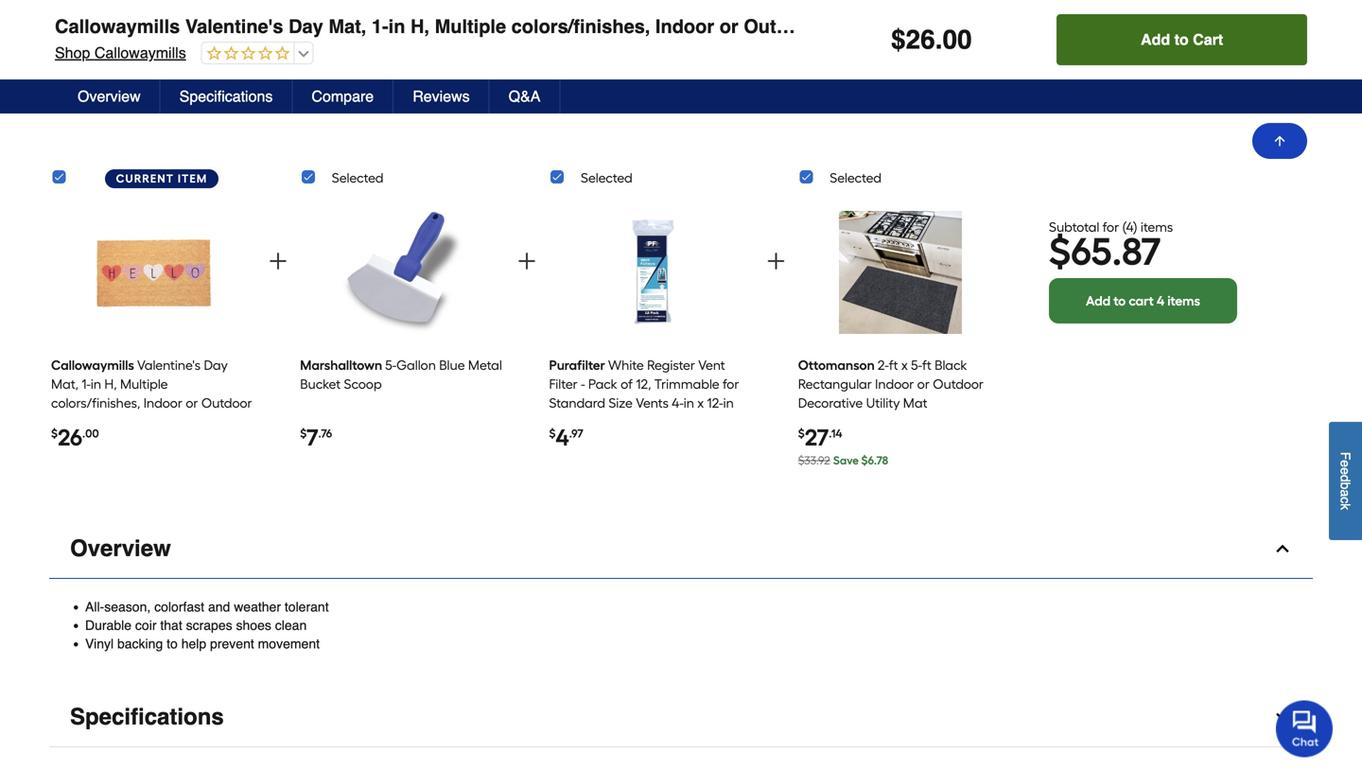 Task type: locate. For each thing, give the bounding box(es) containing it.
f e e d b a c k
[[1338, 452, 1354, 510]]

1 vertical spatial and
[[596, 433, 620, 449]]

1 horizontal spatial x
[[902, 357, 908, 373]]

item
[[49, 36, 75, 51]]

$
[[891, 25, 906, 55], [1049, 229, 1071, 274], [51, 427, 58, 440], [300, 427, 307, 440], [549, 427, 556, 440], [798, 427, 805, 440], [862, 454, 868, 467]]

x left 12-
[[698, 395, 704, 411]]

design inside callowaymills valentine's day mat, 1-in h, multiple colors/finishes, indoor or outdoor use, heart design item # 4843375 | model # 107251729
[[917, 8, 980, 30]]

add inside add to cart button
[[1141, 31, 1171, 48]]

0 vertical spatial and
[[549, 414, 574, 430]]

ottomanson 2-ft x 5-ft black rectangular indoor or outdoor decorative utility mat image
[[839, 203, 962, 342]]

helps
[[619, 414, 653, 430]]

heart for callowaymills valentine's day mat, 1-in h, multiple colors/finishes, indoor or outdoor use, heart design item # 4843375 | model # 107251729
[[863, 8, 912, 30]]

1 horizontal spatial add
[[1141, 31, 1171, 48]]

e up b
[[1338, 467, 1354, 475]]

arrow up image
[[1273, 133, 1288, 149]]

65
[[1071, 229, 1112, 274]]

items right cart
[[1168, 293, 1201, 309]]

callowaymills valentine's day mat, 1-in h, multiple colors/finishes, indoor or outdoor use, heart design
[[55, 16, 986, 37]]

3 selected from the left
[[830, 170, 882, 186]]

in inside "valentine's day mat, 1-in h, multiple colors/finishes, indoor or outdoor use, heart design"
[[91, 376, 101, 392]]

$ up $33.92
[[798, 427, 805, 440]]

4 for subtotal for ( 4 ) items $ 65 .87
[[1127, 219, 1134, 235]]

2 horizontal spatial and
[[596, 433, 620, 449]]

1- inside callowaymills valentine's day mat, 1-in h, multiple colors/finishes, indoor or outdoor use, heart design item # 4843375 | model # 107251729
[[366, 8, 383, 30]]

5- right marshalltown
[[385, 357, 397, 373]]

1 vertical spatial 26
[[58, 424, 82, 451]]

0 horizontal spatial 5-
[[385, 357, 397, 373]]

for left (
[[1103, 219, 1119, 235]]

1 vertical spatial for
[[723, 376, 739, 392]]

x right the 2-
[[902, 357, 908, 373]]

4843375
[[86, 36, 138, 51]]

0 vertical spatial x
[[902, 357, 908, 373]]

valentine's inside callowaymills valentine's day mat, 1-in h, multiple colors/finishes, indoor or outdoor use, heart design item # 4843375 | model # 107251729
[[180, 8, 278, 30]]

outdoor inside 2-ft x 5-ft black rectangular indoor or outdoor decorative utility mat
[[933, 376, 984, 392]]

h, inside "valentine's day mat, 1-in h, multiple colors/finishes, indoor or outdoor use, heart design"
[[104, 376, 117, 392]]

in up reviews button
[[389, 16, 405, 37]]

multiple inside callowaymills valentine's day mat, 1-in h, multiple colors/finishes, indoor or outdoor use, heart design item # 4843375 | model # 107251729
[[429, 8, 501, 30]]

$ left .
[[891, 25, 906, 55]]

day inside callowaymills valentine's day mat, 1-in h, multiple colors/finishes, indoor or outdoor use, heart design item # 4843375 | model # 107251729
[[283, 8, 318, 30]]

2 horizontal spatial 4
[[1157, 293, 1165, 309]]

outdoor inside callowaymills valentine's day mat, 1-in h, multiple colors/finishes, indoor or outdoor use, heart design item # 4843375 | model # 107251729
[[738, 8, 813, 30]]

heart outline image
[[328, 58, 351, 80]]

in up .00
[[91, 376, 101, 392]]

specifications down "107251729"
[[179, 88, 273, 105]]

1 vertical spatial add
[[1086, 293, 1111, 309]]

4
[[1127, 219, 1134, 235], [1157, 293, 1165, 309], [556, 424, 569, 451]]

0 vertical spatial overview
[[78, 88, 141, 105]]

shop callowaymills
[[55, 44, 186, 62], [49, 60, 180, 78]]

2 vertical spatial 4
[[556, 424, 569, 451]]

design inside "valentine's day mat, 1-in h, multiple colors/finishes, indoor or outdoor use, heart design"
[[117, 414, 158, 430]]

overview
[[78, 88, 141, 105], [70, 536, 171, 562]]

callowaymills valentine's day mat, 1-in h, multiple colors/finishes, indoor or outdoor use, heart design item # 4843375 | model # 107251729
[[49, 8, 980, 51]]

$ 27 .14
[[798, 424, 843, 451]]

.14
[[829, 427, 843, 440]]

0 vertical spatial 26
[[906, 25, 936, 55]]

$ 26 . 00
[[891, 25, 972, 55]]

vinyl
[[85, 637, 114, 652]]

0 horizontal spatial 4
[[556, 424, 569, 451]]

$ right save
[[862, 454, 868, 467]]

trimmable
[[655, 376, 720, 392]]

h, inside callowaymills valentine's day mat, 1-in h, multiple colors/finishes, indoor or outdoor use, heart design item # 4843375 | model # 107251729
[[405, 8, 424, 30]]

4 right cart
[[1157, 293, 1165, 309]]

purafilter
[[549, 357, 605, 373]]

shop down item
[[49, 60, 85, 78]]

2 horizontal spatial selected
[[830, 170, 882, 186]]

to inside all-season, colorfast and weather tolerant durable coir that scrapes shoes clean vinyl backing to help prevent movement
[[167, 637, 178, 652]]

mat, for callowaymills valentine's day mat, 1-in h, multiple colors/finishes, indoor or outdoor use, heart design
[[329, 16, 367, 37]]

callowaymills
[[49, 8, 174, 30], [55, 16, 180, 37], [94, 44, 186, 62], [89, 60, 180, 78], [51, 357, 134, 373]]

use, inside "valentine's day mat, 1-in h, multiple colors/finishes, indoor or outdoor use, heart design"
[[51, 414, 76, 430]]

to for cart
[[1114, 293, 1126, 309]]

colors/finishes, inside callowaymills valentine's day mat, 1-in h, multiple colors/finishes, indoor or outdoor use, heart design item # 4843375 | model # 107251729
[[506, 8, 645, 30]]

1 vertical spatial specifications
[[70, 704, 224, 730]]

zero stars image
[[202, 45, 290, 63], [197, 61, 285, 78]]

1 horizontal spatial for
[[1103, 219, 1119, 235]]

item number 4 8 4 3 3 7 5 and model number 1 0 7 2 5 1 7 2 9 element
[[49, 34, 1313, 53]]

1 vertical spatial overview button
[[49, 519, 1313, 579]]

0 horizontal spatial add
[[1086, 293, 1111, 309]]

overview down 4843375
[[78, 88, 141, 105]]

4 left under,
[[556, 424, 569, 451]]

6.78
[[868, 454, 889, 467]]

2 selected from the left
[[581, 170, 633, 186]]

day for callowaymills valentine's day mat, 1-in h, multiple colors/finishes, indoor or outdoor use, heart design item # 4843375 | model # 107251729
[[283, 8, 318, 30]]

heart inside "valentine's day mat, 1-in h, multiple colors/finishes, indoor or outdoor use, heart design"
[[79, 414, 114, 430]]

zero stars image down "107251729"
[[197, 61, 285, 78]]

valentine's up "107251729"
[[180, 8, 278, 30]]

26
[[906, 25, 936, 55], [58, 424, 82, 451]]

h, for callowaymills valentine's day mat, 1-in h, multiple colors/finishes, indoor or outdoor use, heart design item # 4843375 | model # 107251729
[[405, 8, 424, 30]]

for up 12-
[[723, 376, 739, 392]]

1 selected from the left
[[332, 170, 384, 186]]

0 horizontal spatial #
[[79, 36, 86, 51]]

mat, inside callowaymills valentine's day mat, 1-in h, multiple colors/finishes, indoor or outdoor use, heart design item # 4843375 | model # 107251729
[[323, 8, 361, 30]]

0 horizontal spatial and
[[208, 599, 230, 615]]

0 vertical spatial for
[[1103, 219, 1119, 235]]

callowaymills inside the "26" list item
[[51, 357, 134, 373]]

in inside callowaymills valentine's day mat, 1-in h, multiple colors/finishes, indoor or outdoor use, heart design item # 4843375 | model # 107251729
[[383, 8, 400, 30]]

e up d
[[1338, 460, 1354, 467]]

$ left the .97 on the left bottom of page
[[549, 427, 556, 440]]

b
[[1338, 482, 1354, 489]]

model
[[149, 36, 186, 51]]

mat
[[903, 395, 928, 411]]

indoor inside 2-ft x 5-ft black rectangular indoor or outdoor decorative utility mat
[[875, 376, 914, 392]]

compare
[[312, 88, 374, 105]]

1 ft from the left
[[889, 357, 898, 373]]

0 vertical spatial specifications
[[179, 88, 273, 105]]

0 vertical spatial to
[[1175, 31, 1189, 48]]

0 horizontal spatial ft
[[889, 357, 898, 373]]

$ for $ 26 .00
[[51, 427, 58, 440]]

1 5- from the left
[[385, 357, 397, 373]]

k
[[1338, 503, 1354, 510]]

0 horizontal spatial x
[[698, 395, 704, 411]]

26 list item
[[51, 197, 256, 478]]

4 for add to cart 4 items
[[1157, 293, 1165, 309]]

heart inside callowaymills valentine's day mat, 1-in h, multiple colors/finishes, indoor or outdoor use, heart design item # 4843375 | model # 107251729
[[863, 8, 912, 30]]

2 5- from the left
[[911, 357, 923, 373]]

2 vertical spatial to
[[167, 637, 178, 652]]

day inside "valentine's day mat, 1-in h, multiple colors/finishes, indoor or outdoor use, heart design"
[[204, 357, 228, 373]]

h,
[[405, 8, 424, 30], [411, 16, 430, 37], [104, 376, 117, 392]]

mat,
[[323, 8, 361, 30], [329, 16, 367, 37], [51, 376, 79, 392]]

vent
[[699, 357, 725, 373]]

0 vertical spatial items
[[1141, 219, 1174, 235]]

$ inside $ 7 .76
[[300, 427, 307, 440]]

q&a button
[[490, 79, 561, 114]]

heart
[[863, 8, 912, 30], [869, 16, 917, 37], [79, 414, 114, 430]]

or
[[714, 8, 733, 30], [720, 16, 739, 37], [918, 376, 930, 392], [186, 395, 198, 411]]

indoor inside "valentine's day mat, 1-in h, multiple colors/finishes, indoor or outdoor use, heart design"
[[144, 395, 182, 411]]

scoop
[[344, 376, 382, 392]]

dirt,
[[687, 414, 712, 430]]

in up dust,
[[723, 395, 734, 411]]

x
[[902, 357, 908, 373], [698, 395, 704, 411]]

plus image for 7
[[516, 250, 539, 273]]

shop
[[55, 44, 90, 62], [49, 60, 85, 78]]

chevron down image
[[1274, 708, 1293, 726]]

valentine's day mat, 1-in h, multiple colors/finishes, indoor or outdoor use, heart design
[[51, 357, 252, 430]]

in up compare button
[[383, 8, 400, 30]]

valentine's inside "valentine's day mat, 1-in h, multiple colors/finishes, indoor or outdoor use, heart design"
[[137, 357, 201, 373]]

$ left (
[[1049, 229, 1071, 274]]

add to cart 4 items
[[1086, 293, 1201, 309]]

and down under,
[[596, 433, 620, 449]]

to inside button
[[1175, 31, 1189, 48]]

marshalltown
[[300, 357, 382, 373]]

of
[[621, 376, 633, 392]]

white
[[608, 357, 644, 373]]

1 e from the top
[[1338, 460, 1354, 467]]

add inside add to cart 4 items link
[[1086, 293, 1111, 309]]

1 horizontal spatial 5-
[[911, 357, 923, 373]]

0 vertical spatial add
[[1141, 31, 1171, 48]]

and
[[549, 414, 574, 430], [596, 433, 620, 449], [208, 599, 230, 615]]

indoor
[[650, 8, 709, 30], [656, 16, 715, 37], [875, 376, 914, 392], [144, 395, 182, 411]]

-
[[581, 376, 585, 392]]

2 e from the top
[[1338, 467, 1354, 475]]

for inside white register vent filter - pack of 12, trimmable for standard size vents 4-in x 12-in and under, helps trap dirt, dust, smoke, and pollen
[[723, 376, 739, 392]]

2 vertical spatial and
[[208, 599, 230, 615]]

specifications button
[[161, 79, 293, 114], [49, 688, 1313, 747]]

0 horizontal spatial to
[[167, 637, 178, 652]]

1 horizontal spatial 26
[[906, 25, 936, 55]]

specifications down the backing on the left of page
[[70, 704, 224, 730]]

$ for $ 27 .14
[[798, 427, 805, 440]]

0 horizontal spatial selected
[[332, 170, 384, 186]]

with
[[679, 89, 737, 117]]

all-
[[85, 599, 104, 615]]

1 vertical spatial x
[[698, 395, 704, 411]]

callowaymills inside callowaymills valentine's day mat, 1-in h, multiple colors/finishes, indoor or outdoor use, heart design item # 4843375 | model # 107251729
[[49, 8, 174, 30]]

use, inside callowaymills valentine's day mat, 1-in h, multiple colors/finishes, indoor or outdoor use, heart design item # 4843375 | model # 107251729
[[818, 8, 858, 30]]

q&a
[[509, 88, 541, 105]]

selected for 4
[[581, 170, 633, 186]]

backing
[[117, 637, 163, 652]]

1 horizontal spatial and
[[549, 414, 574, 430]]

5- right the 2-
[[911, 357, 923, 373]]

1 horizontal spatial 4
[[1127, 219, 1134, 235]]

heart for callowaymills valentine's day mat, 1-in h, multiple colors/finishes, indoor or outdoor use, heart design
[[869, 16, 917, 37]]

and up the smoke,
[[549, 414, 574, 430]]

size
[[609, 395, 633, 411]]

chevron up image
[[1274, 539, 1293, 558]]

add to cart 4 items link
[[1049, 278, 1238, 323]]

trap
[[656, 414, 684, 430]]

2-ft x 5-ft black rectangular indoor or outdoor decorative utility mat
[[798, 357, 984, 411]]

27 list item
[[798, 197, 1003, 478]]

valentine's right |
[[185, 16, 283, 37]]

$ left .76
[[300, 427, 307, 440]]

movement
[[258, 637, 320, 652]]

valentine's down callowaymills valentine's day mat, 1-in h, multiple colors/finishes, indoor or outdoor use, heart design image on the left top of the page
[[137, 357, 201, 373]]

metal
[[468, 357, 502, 373]]

compare button
[[293, 79, 394, 114]]

1 vertical spatial 4
[[1157, 293, 1165, 309]]

0 horizontal spatial for
[[723, 376, 739, 392]]

shop left |
[[55, 44, 90, 62]]

1-
[[366, 8, 383, 30], [372, 16, 389, 37], [82, 376, 91, 392]]

valentine's for callowaymills valentine's day mat, 1-in h, multiple colors/finishes, indoor or outdoor use, heart design item # 4843375 | model # 107251729
[[180, 8, 278, 30]]

$ inside $ 26 .00
[[51, 427, 58, 440]]

plus image
[[1108, 0, 1123, 15], [267, 250, 289, 273], [516, 250, 539, 273], [765, 250, 788, 273]]

4 inside list item
[[556, 424, 569, 451]]

# right item
[[79, 36, 86, 51]]

overview up the season,
[[70, 536, 171, 562]]

outdoor inside "valentine's day mat, 1-in h, multiple colors/finishes, indoor or outdoor use, heart design"
[[201, 395, 252, 411]]

1 vertical spatial to
[[1114, 293, 1126, 309]]

e
[[1338, 460, 1354, 467], [1338, 467, 1354, 475]]

26 for .00
[[58, 424, 82, 451]]

outdoor
[[738, 8, 813, 30], [744, 16, 819, 37], [933, 376, 984, 392], [201, 395, 252, 411]]

12,
[[636, 376, 651, 392]]

$ left .00
[[51, 427, 58, 440]]

and up scrapes
[[208, 599, 230, 615]]

2 horizontal spatial to
[[1175, 31, 1189, 48]]

1- up compare button
[[372, 16, 389, 37]]

1 vertical spatial overview
[[70, 536, 171, 562]]

0 vertical spatial 4
[[1127, 219, 1134, 235]]

$ inside $ 4 .97
[[549, 427, 556, 440]]

4 right the 65
[[1127, 219, 1134, 235]]

4-
[[672, 395, 684, 411]]

items right the )
[[1141, 219, 1174, 235]]

day
[[283, 8, 318, 30], [289, 16, 323, 37], [204, 357, 228, 373]]

zero stars image right model
[[202, 45, 290, 63]]

2 # from the left
[[189, 36, 197, 51]]

1 horizontal spatial ft
[[923, 357, 932, 373]]

for
[[1103, 219, 1119, 235], [723, 376, 739, 392]]

overview for top overview button
[[78, 88, 141, 105]]

# right model
[[189, 36, 197, 51]]

to for cart
[[1175, 31, 1189, 48]]

1- up compare
[[366, 8, 383, 30]]

ft up utility
[[889, 357, 898, 373]]

valentine's for callowaymills valentine's day mat, 1-in h, multiple colors/finishes, indoor or outdoor use, heart design
[[185, 16, 283, 37]]

coir
[[135, 618, 157, 633]]

$ inside $ 27 .14
[[798, 427, 805, 440]]

1 horizontal spatial to
[[1114, 293, 1126, 309]]

1 horizontal spatial #
[[189, 36, 197, 51]]

1 horizontal spatial selected
[[581, 170, 633, 186]]

4 inside subtotal for ( 4 ) items $ 65 .87
[[1127, 219, 1134, 235]]

ft left "black"
[[923, 357, 932, 373]]

26 inside list item
[[58, 424, 82, 451]]

0 horizontal spatial 26
[[58, 424, 82, 451]]

.97
[[569, 427, 583, 440]]

1- up .00
[[82, 376, 91, 392]]

mat, for callowaymills valentine's day mat, 1-in h, multiple colors/finishes, indoor or outdoor use, heart design item # 4843375 | model # 107251729
[[323, 8, 361, 30]]

ft
[[889, 357, 898, 373], [923, 357, 932, 373]]



Task type: vqa. For each thing, say whether or not it's contained in the screenshot.
B
yes



Task type: describe. For each thing, give the bounding box(es) containing it.
durable
[[85, 618, 132, 633]]

add to cart
[[1141, 31, 1224, 48]]

callowaymills for callowaymills
[[51, 357, 134, 373]]

rectangular
[[798, 376, 872, 392]]

callowaymills valentine's day mat, 1-in h, multiple colors/finishes, indoor or outdoor use, heart design image
[[92, 203, 215, 342]]

colors/finishes, inside "valentine's day mat, 1-in h, multiple colors/finishes, indoor or outdoor use, heart design"
[[51, 395, 140, 411]]

1 vertical spatial specifications button
[[49, 688, 1313, 747]]

tolerant
[[285, 599, 329, 615]]

.76
[[318, 427, 332, 440]]

multiple for callowaymills valentine's day mat, 1-in h, multiple colors/finishes, indoor or outdoor use, heart design item # 4843375 | model # 107251729
[[429, 8, 501, 30]]

shoes
[[236, 618, 271, 633]]

in down 'trimmable'
[[684, 395, 694, 411]]

$ 4 .97
[[549, 424, 583, 451]]

specifications for bottommost specifications 'button'
[[70, 704, 224, 730]]

scrapes
[[186, 618, 232, 633]]

5-gallon blue metal bucket scoop
[[300, 357, 502, 392]]

1- inside "valentine's day mat, 1-in h, multiple colors/finishes, indoor or outdoor use, heart design"
[[82, 376, 91, 392]]

help
[[181, 637, 206, 652]]

white register vent filter - pack of 12, trimmable for standard size vents 4-in x 12-in and under, helps trap dirt, dust, smoke, and pollen
[[549, 357, 745, 449]]

well
[[614, 89, 674, 117]]

plus image for 4
[[765, 250, 788, 273]]

2 ft from the left
[[923, 357, 932, 373]]

specifications for the top specifications 'button'
[[179, 88, 273, 105]]

save
[[834, 454, 859, 467]]

|
[[141, 36, 145, 51]]

$ for $ 4 .97
[[549, 427, 556, 440]]

$ 7 .76
[[300, 424, 332, 451]]

pairs well with
[[550, 89, 737, 117]]

27
[[805, 424, 829, 451]]

design for callowaymills valentine's day mat, 1-in h, multiple colors/finishes, indoor or outdoor use, heart design
[[923, 16, 986, 37]]

$33.92
[[798, 454, 830, 467]]

better together heading
[[49, 88, 1238, 118]]

clean
[[275, 618, 307, 633]]

pairs
[[550, 89, 609, 117]]

items inside subtotal for ( 4 ) items $ 65 .87
[[1141, 219, 1174, 235]]

ottomanson
[[798, 357, 875, 373]]

blue
[[439, 357, 465, 373]]

all-season, colorfast and weather tolerant durable coir that scrapes shoes clean vinyl backing to help prevent movement
[[85, 599, 329, 652]]

.87
[[1112, 229, 1161, 274]]

1- for callowaymills valentine's day mat, 1-in h, multiple colors/finishes, indoor or outdoor use, heart design
[[372, 16, 389, 37]]

use, for callowaymills valentine's day mat, 1-in h, multiple colors/finishes, indoor or outdoor use, heart design
[[824, 16, 864, 37]]

a
[[1338, 489, 1354, 497]]

.00
[[82, 427, 99, 440]]

use, for callowaymills valentine's day mat, 1-in h, multiple colors/finishes, indoor or outdoor use, heart design item # 4843375 | model # 107251729
[[818, 8, 858, 30]]

register
[[647, 357, 695, 373]]

x inside white register vent filter - pack of 12, trimmable for standard size vents 4-in x 12-in and under, helps trap dirt, dust, smoke, and pollen
[[698, 395, 704, 411]]

pack
[[588, 376, 618, 392]]

$ 26 .00
[[51, 424, 99, 451]]

callowaymills for callowaymills valentine's day mat, 1-in h, multiple colors/finishes, indoor or outdoor use, heart design item # 4843375 | model # 107251729
[[49, 8, 174, 30]]

5- inside 2-ft x 5-ft black rectangular indoor or outdoor decorative utility mat
[[911, 357, 923, 373]]

26 for .
[[906, 25, 936, 55]]

chat invite button image
[[1276, 700, 1334, 757]]

add for add to cart
[[1141, 31, 1171, 48]]

1- for callowaymills valentine's day mat, 1-in h, multiple colors/finishes, indoor or outdoor use, heart design item # 4843375 | model # 107251729
[[366, 8, 383, 30]]

or inside callowaymills valentine's day mat, 1-in h, multiple colors/finishes, indoor or outdoor use, heart design item # 4843375 | model # 107251729
[[714, 8, 733, 30]]

for inside subtotal for ( 4 ) items $ 65 .87
[[1103, 219, 1119, 235]]

5- inside 5-gallon blue metal bucket scoop
[[385, 357, 397, 373]]

selected for 7
[[332, 170, 384, 186]]

under,
[[577, 414, 616, 430]]

colors/finishes, for callowaymills valentine's day mat, 1-in h, multiple colors/finishes, indoor or outdoor use, heart design item # 4843375 | model # 107251729
[[506, 8, 645, 30]]

7
[[307, 424, 318, 451]]

$ for $ 26 . 00
[[891, 25, 906, 55]]

.
[[936, 25, 943, 55]]

day for callowaymills valentine's day mat, 1-in h, multiple colors/finishes, indoor or outdoor use, heart design
[[289, 16, 323, 37]]

cart
[[1193, 31, 1224, 48]]

f e e d b a c k button
[[1329, 422, 1363, 540]]

0 vertical spatial specifications button
[[161, 79, 293, 114]]

decorative
[[798, 395, 863, 411]]

design for callowaymills valentine's day mat, 1-in h, multiple colors/finishes, indoor or outdoor use, heart design item # 4843375 | model # 107251729
[[917, 8, 980, 30]]

purafilter white register vent filter - pack of 12, trimmable for standard size vents 4-in x 12-in and under, helps trap dirt, dust, smoke, and pollen image
[[590, 203, 713, 342]]

multiple for callowaymills valentine's day mat, 1-in h, multiple colors/finishes, indoor or outdoor use, heart design
[[435, 16, 506, 37]]

d
[[1338, 475, 1354, 482]]

1 # from the left
[[79, 36, 86, 51]]

subtotal for ( 4 ) items $ 65 .87
[[1049, 219, 1174, 274]]

colorfast
[[154, 599, 204, 615]]

that
[[160, 618, 182, 633]]

utility
[[866, 395, 900, 411]]

mat, inside "valentine's day mat, 1-in h, multiple colors/finishes, indoor or outdoor use, heart design"
[[51, 376, 79, 392]]

x inside 2-ft x 5-ft black rectangular indoor or outdoor decorative utility mat
[[902, 357, 908, 373]]

$ for $ 7 .76
[[300, 427, 307, 440]]

callowaymills for callowaymills valentine's day mat, 1-in h, multiple colors/finishes, indoor or outdoor use, heart design
[[55, 16, 180, 37]]

00
[[943, 25, 972, 55]]

colors/finishes, for callowaymills valentine's day mat, 1-in h, multiple colors/finishes, indoor or outdoor use, heart design
[[512, 16, 650, 37]]

107251729
[[197, 36, 263, 51]]

subtotal
[[1049, 219, 1100, 235]]

pollen
[[623, 433, 659, 449]]

dust,
[[715, 414, 745, 430]]

$ inside subtotal for ( 4 ) items $ 65 .87
[[1049, 229, 1071, 274]]

7 list item
[[300, 197, 505, 478]]

multiple inside "valentine's day mat, 1-in h, multiple colors/finishes, indoor or outdoor use, heart design"
[[120, 376, 168, 392]]

standard
[[549, 395, 606, 411]]

vents
[[636, 395, 669, 411]]

add for add to cart 4 items
[[1086, 293, 1111, 309]]

)
[[1134, 219, 1138, 235]]

reviews button
[[394, 79, 490, 114]]

f
[[1338, 452, 1354, 460]]

gallon
[[397, 357, 436, 373]]

or inside "valentine's day mat, 1-in h, multiple colors/finishes, indoor or outdoor use, heart design"
[[186, 395, 198, 411]]

marshalltown 5-gallon blue metal bucket scoop image
[[341, 203, 464, 342]]

and inside all-season, colorfast and weather tolerant durable coir that scrapes shoes clean vinyl backing to help prevent movement
[[208, 599, 230, 615]]

(
[[1123, 219, 1127, 235]]

0 vertical spatial overview button
[[59, 79, 161, 114]]

$33.92 save $ 6.78
[[798, 454, 889, 467]]

plus image for 26
[[267, 250, 289, 273]]

current item
[[116, 172, 208, 185]]

c
[[1338, 497, 1354, 503]]

h, for callowaymills valentine's day mat, 1-in h, multiple colors/finishes, indoor or outdoor use, heart design
[[411, 16, 430, 37]]

1 vertical spatial items
[[1168, 293, 1201, 309]]

2-
[[878, 357, 889, 373]]

prevent
[[210, 637, 254, 652]]

season,
[[104, 599, 151, 615]]

indoor inside callowaymills valentine's day mat, 1-in h, multiple colors/finishes, indoor or outdoor use, heart design item # 4843375 | model # 107251729
[[650, 8, 709, 30]]

weather
[[234, 599, 281, 615]]

or inside 2-ft x 5-ft black rectangular indoor or outdoor decorative utility mat
[[918, 376, 930, 392]]

current
[[116, 172, 174, 185]]

filter
[[549, 376, 578, 392]]

overview for overview button to the bottom
[[70, 536, 171, 562]]

12-
[[707, 395, 723, 411]]

4 list item
[[549, 197, 754, 478]]

item
[[178, 172, 208, 185]]

black
[[935, 357, 967, 373]]

bucket
[[300, 376, 341, 392]]



